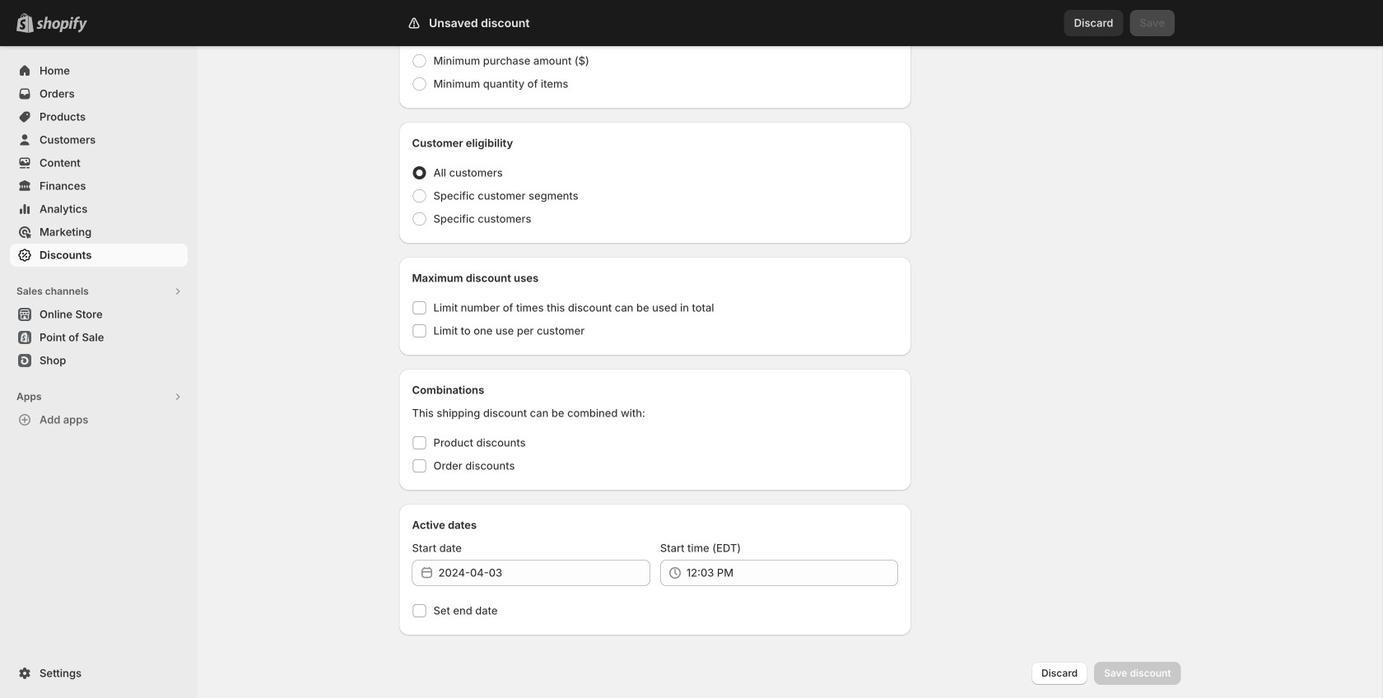 Task type: describe. For each thing, give the bounding box(es) containing it.
YYYY-MM-DD text field
[[439, 560, 651, 586]]

Enter time text field
[[687, 560, 899, 586]]



Task type: locate. For each thing, give the bounding box(es) containing it.
shopify image
[[36, 16, 87, 33]]



Task type: vqa. For each thing, say whether or not it's contained in the screenshot.
dialog
no



